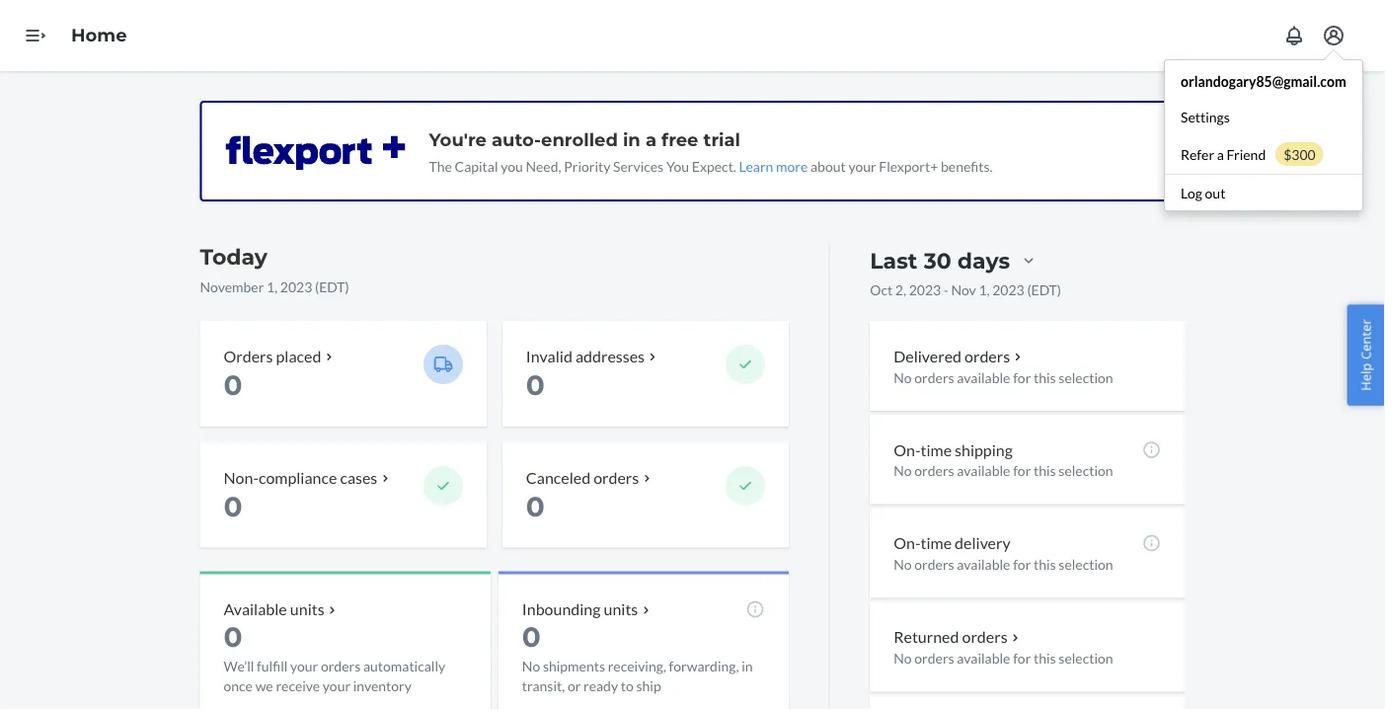 Task type: vqa. For each thing, say whether or not it's contained in the screenshot.
Flexport logo
no



Task type: locate. For each thing, give the bounding box(es) containing it.
0 horizontal spatial units
[[290, 600, 325, 619]]

1 available from the top
[[957, 369, 1011, 385]]

time
[[921, 440, 952, 459], [921, 533, 952, 553]]

30
[[924, 247, 952, 274]]

2 units from the left
[[604, 600, 638, 619]]

( inside today november 1, 2023 ( edt )
[[315, 278, 319, 295]]

available
[[957, 369, 1011, 385], [957, 462, 1011, 479], [957, 556, 1011, 573], [957, 650, 1011, 667]]

your up the receive
[[290, 658, 318, 675]]

0 horizontal spatial a
[[646, 128, 657, 150]]

no orders available for this selection
[[894, 369, 1114, 385], [894, 462, 1114, 479], [894, 556, 1114, 573], [894, 650, 1114, 667]]

2 vertical spatial your
[[323, 678, 351, 694]]

2 time from the top
[[921, 533, 952, 553]]

0 horizontal spatial 2023
[[280, 278, 312, 295]]

1 vertical spatial your
[[290, 658, 318, 675]]

units
[[290, 600, 325, 619], [604, 600, 638, 619]]

a
[[646, 128, 657, 150], [1217, 146, 1224, 162]]

0 horizontal spatial (
[[315, 278, 319, 295]]

in up services
[[623, 128, 641, 150]]

edt up placed
[[319, 278, 345, 295]]

time left delivery
[[921, 533, 952, 553]]

no inside 0 no shipments receiving, forwarding, in transit, or ready to ship
[[522, 658, 540, 675]]

1, right nov
[[979, 281, 990, 298]]

your
[[849, 158, 877, 174], [290, 658, 318, 675], [323, 678, 351, 694]]

available down returned orders button
[[957, 650, 1011, 667]]

no down delivered at the right of the page
[[894, 369, 912, 385]]

the
[[429, 158, 452, 174]]

edt inside today november 1, 2023 ( edt )
[[319, 278, 345, 295]]

2 selection from the top
[[1059, 462, 1114, 479]]

settings link
[[1165, 99, 1363, 134]]

1 units from the left
[[290, 600, 325, 619]]

a left the free
[[646, 128, 657, 150]]

log
[[1181, 184, 1203, 201]]

orders
[[965, 346, 1010, 365], [915, 369, 955, 385], [915, 462, 955, 479], [594, 467, 639, 487], [915, 556, 955, 573], [962, 627, 1008, 646], [915, 650, 955, 667], [321, 658, 361, 675]]

(
[[315, 278, 319, 295], [1027, 281, 1032, 298]]

help center button
[[1347, 304, 1386, 406]]

ship
[[636, 678, 661, 694]]

1 for from the top
[[1013, 369, 1031, 385]]

no orders available for this selection down delivered orders button
[[894, 369, 1114, 385]]

cases
[[340, 467, 378, 487]]

no
[[894, 369, 912, 385], [894, 462, 912, 479], [894, 556, 912, 573], [894, 650, 912, 667], [522, 658, 540, 675]]

in right forwarding,
[[742, 658, 753, 675]]

1 horizontal spatial (
[[1027, 281, 1032, 298]]

inbounding
[[522, 600, 601, 619]]

ready
[[584, 678, 618, 694]]

1 selection from the top
[[1059, 369, 1114, 385]]

units right available
[[290, 600, 325, 619]]

non-
[[224, 467, 259, 487]]

units for inbounding units
[[604, 600, 638, 619]]

today
[[200, 243, 268, 270]]

on- for on-time delivery
[[894, 533, 921, 553]]

0 down orders
[[224, 368, 242, 402]]

2023 left the -
[[909, 281, 941, 298]]

0 up we'll
[[224, 620, 242, 653]]

on- left shipping
[[894, 440, 921, 459]]

orlandogary85@gmail.com link
[[1165, 63, 1363, 99]]

0 for orders
[[224, 368, 242, 402]]

orders up inventory
[[321, 658, 361, 675]]

0 horizontal spatial 1,
[[267, 278, 278, 295]]

your inside the you're auto-enrolled in a free trial the capital you need, priority services you expect. learn more about your flexport+ benefits.
[[849, 158, 877, 174]]

on- left delivery
[[894, 533, 921, 553]]

help center
[[1357, 319, 1375, 391]]

1, right november
[[267, 278, 278, 295]]

1 horizontal spatial 1,
[[979, 281, 990, 298]]

0 vertical spatial on-
[[894, 440, 921, 459]]

1 no orders available for this selection from the top
[[894, 369, 1114, 385]]

edt
[[319, 278, 345, 295], [1032, 281, 1058, 298]]

no up transit,
[[522, 658, 540, 675]]

delivered
[[894, 346, 962, 365]]

time left shipping
[[921, 440, 952, 459]]

orders right delivered at the right of the page
[[965, 346, 1010, 365]]

units up 0 no shipments receiving, forwarding, in transit, or ready to ship
[[604, 600, 638, 619]]

for
[[1013, 369, 1031, 385], [1013, 462, 1031, 479], [1013, 556, 1031, 573], [1013, 650, 1031, 667]]

flexport+
[[879, 158, 938, 174]]

0 vertical spatial your
[[849, 158, 877, 174]]

no orders available for this selection down shipping
[[894, 462, 1114, 479]]

2 for from the top
[[1013, 462, 1031, 479]]

orders down delivered at the right of the page
[[915, 369, 955, 385]]

a inside the you're auto-enrolled in a free trial the capital you need, priority services you expect. learn more about your flexport+ benefits.
[[646, 128, 657, 150]]

orders inside 0 we'll fulfill your orders automatically once we receive your inventory
[[321, 658, 361, 675]]

days
[[958, 247, 1010, 274]]

you
[[666, 158, 689, 174]]

you're auto-enrolled in a free trial the capital you need, priority services you expect. learn more about your flexport+ benefits.
[[429, 128, 993, 174]]

0 down invalid
[[526, 368, 545, 402]]

2 available from the top
[[957, 462, 1011, 479]]

orders
[[224, 346, 273, 365]]

free
[[662, 128, 699, 150]]

inventory
[[353, 678, 412, 694]]

no orders available for this selection down returned orders button
[[894, 650, 1114, 667]]

invalid addresses
[[526, 346, 645, 365]]

3 available from the top
[[957, 556, 1011, 573]]

4 available from the top
[[957, 650, 1011, 667]]

returned orders button
[[894, 626, 1024, 648]]

refer
[[1181, 146, 1215, 162]]

2023 right november
[[280, 278, 312, 295]]

4 for from the top
[[1013, 650, 1031, 667]]

selection
[[1059, 369, 1114, 385], [1059, 462, 1114, 479], [1059, 556, 1114, 573], [1059, 650, 1114, 667]]

home
[[71, 24, 127, 46]]

orders right canceled
[[594, 467, 639, 487]]

1 horizontal spatial in
[[742, 658, 753, 675]]

0 horizontal spatial edt
[[319, 278, 345, 295]]

available down shipping
[[957, 462, 1011, 479]]

in inside the you're auto-enrolled in a free trial the capital you need, priority services you expect. learn more about your flexport+ benefits.
[[623, 128, 641, 150]]

shipping
[[955, 440, 1013, 459]]

1 horizontal spatial edt
[[1032, 281, 1058, 298]]

nov
[[951, 281, 976, 298]]

we'll
[[224, 658, 254, 675]]

2023 down days
[[993, 281, 1025, 298]]

orders placed
[[224, 346, 321, 365]]

0 vertical spatial in
[[623, 128, 641, 150]]

1 on- from the top
[[894, 440, 921, 459]]

learn
[[739, 158, 774, 174]]

2 horizontal spatial your
[[849, 158, 877, 174]]

receive
[[276, 678, 320, 694]]

1 horizontal spatial your
[[323, 678, 351, 694]]

0 horizontal spatial )
[[345, 278, 349, 295]]

returned
[[894, 627, 959, 646]]

oct
[[870, 281, 893, 298]]

delivery
[[955, 533, 1011, 553]]

services
[[613, 158, 664, 174]]

available down delivered orders button
[[957, 369, 1011, 385]]

available down delivery
[[957, 556, 1011, 573]]

compliance
[[259, 467, 337, 487]]

0 down inbounding
[[522, 620, 541, 653]]

0 down canceled
[[526, 490, 545, 523]]

on-time delivery
[[894, 533, 1011, 553]]

your right the receive
[[323, 678, 351, 694]]

no orders available for this selection down delivery
[[894, 556, 1114, 573]]

time for shipping
[[921, 440, 952, 459]]

1 horizontal spatial units
[[604, 600, 638, 619]]

1,
[[267, 278, 278, 295], [979, 281, 990, 298]]

1 vertical spatial in
[[742, 658, 753, 675]]

learn more link
[[739, 158, 808, 174]]

0 we'll fulfill your orders automatically once we receive your inventory
[[224, 620, 446, 694]]

1 vertical spatial on-
[[894, 533, 921, 553]]

today november 1, 2023 ( edt )
[[200, 243, 349, 295]]

0 horizontal spatial in
[[623, 128, 641, 150]]

1 time from the top
[[921, 440, 952, 459]]

0 for canceled
[[526, 490, 545, 523]]

0 inside 0 no shipments receiving, forwarding, in transit, or ready to ship
[[522, 620, 541, 653]]

1 vertical spatial time
[[921, 533, 952, 553]]

last
[[870, 247, 918, 274]]

a right refer
[[1217, 146, 1224, 162]]

2023
[[280, 278, 312, 295], [909, 281, 941, 298], [993, 281, 1025, 298]]

( up placed
[[315, 278, 319, 295]]

orlandogary85@gmail.com
[[1181, 73, 1347, 89]]

0 down non-
[[224, 490, 242, 523]]

your right about
[[849, 158, 877, 174]]

0 vertical spatial time
[[921, 440, 952, 459]]

0
[[224, 368, 242, 402], [526, 368, 545, 402], [224, 490, 242, 523], [526, 490, 545, 523], [224, 620, 242, 653], [522, 620, 541, 653]]

time for delivery
[[921, 533, 952, 553]]

0 no shipments receiving, forwarding, in transit, or ready to ship
[[522, 620, 753, 694]]

2 on- from the top
[[894, 533, 921, 553]]

1, inside today november 1, 2023 ( edt )
[[267, 278, 278, 295]]

( right nov
[[1027, 281, 1032, 298]]

)
[[345, 278, 349, 295], [1058, 281, 1062, 298]]

orders right returned
[[962, 627, 1008, 646]]

edt right nov
[[1032, 281, 1058, 298]]



Task type: describe. For each thing, give the bounding box(es) containing it.
out
[[1205, 184, 1226, 201]]

open navigation image
[[24, 24, 47, 47]]

last 30 days
[[870, 247, 1010, 274]]

1 horizontal spatial 2023
[[909, 281, 941, 298]]

in inside 0 no shipments receiving, forwarding, in transit, or ready to ship
[[742, 658, 753, 675]]

capital
[[455, 158, 498, 174]]

we
[[255, 678, 273, 694]]

2,
[[896, 281, 907, 298]]

to
[[621, 678, 634, 694]]

automatically
[[363, 658, 446, 675]]

addresses
[[576, 346, 645, 365]]

receiving,
[[608, 658, 666, 675]]

refer a friend
[[1181, 146, 1266, 162]]

log out button
[[1165, 174, 1363, 210]]

center
[[1357, 319, 1375, 360]]

trial
[[704, 128, 741, 150]]

you
[[501, 158, 523, 174]]

on- for on-time shipping
[[894, 440, 921, 459]]

oct 2, 2023 - nov 1, 2023 ( edt )
[[870, 281, 1062, 298]]

about
[[811, 158, 846, 174]]

settings
[[1181, 108, 1230, 125]]

help
[[1357, 363, 1375, 391]]

orders down on-time shipping
[[915, 462, 955, 479]]

no down on-time shipping
[[894, 462, 912, 479]]

log out
[[1181, 184, 1226, 201]]

or
[[568, 678, 581, 694]]

friend
[[1227, 146, 1266, 162]]

orders down "on-time delivery"
[[915, 556, 955, 573]]

benefits.
[[941, 158, 993, 174]]

open account menu image
[[1322, 24, 1346, 47]]

delivered orders
[[894, 346, 1010, 365]]

) inside today november 1, 2023 ( edt )
[[345, 278, 349, 295]]

2 no orders available for this selection from the top
[[894, 462, 1114, 479]]

3 for from the top
[[1013, 556, 1031, 573]]

orders down returned
[[915, 650, 955, 667]]

fulfill
[[257, 658, 288, 675]]

home link
[[71, 24, 127, 46]]

0 for invalid
[[526, 368, 545, 402]]

4 selection from the top
[[1059, 650, 1114, 667]]

1 horizontal spatial a
[[1217, 146, 1224, 162]]

1 this from the top
[[1034, 369, 1056, 385]]

3 selection from the top
[[1059, 556, 1114, 573]]

3 this from the top
[[1034, 556, 1056, 573]]

open notifications image
[[1283, 24, 1307, 47]]

available units
[[224, 600, 325, 619]]

once
[[224, 678, 253, 694]]

0 inside 0 we'll fulfill your orders automatically once we receive your inventory
[[224, 620, 242, 653]]

more
[[776, 158, 808, 174]]

non-compliance cases
[[224, 467, 378, 487]]

invalid
[[526, 346, 573, 365]]

2 this from the top
[[1034, 462, 1056, 479]]

canceled orders
[[526, 467, 639, 487]]

$300
[[1284, 146, 1316, 162]]

forwarding,
[[669, 658, 739, 675]]

2023 inside today november 1, 2023 ( edt )
[[280, 278, 312, 295]]

inbounding units
[[522, 600, 638, 619]]

shipments
[[543, 658, 605, 675]]

available
[[224, 600, 287, 619]]

3 no orders available for this selection from the top
[[894, 556, 1114, 573]]

returned orders
[[894, 627, 1008, 646]]

4 no orders available for this selection from the top
[[894, 650, 1114, 667]]

auto-
[[492, 128, 541, 150]]

placed
[[276, 346, 321, 365]]

orders inside button
[[962, 627, 1008, 646]]

priority
[[564, 158, 611, 174]]

1 horizontal spatial )
[[1058, 281, 1062, 298]]

canceled
[[526, 467, 591, 487]]

orders inside button
[[965, 346, 1010, 365]]

0 for non-
[[224, 490, 242, 523]]

expect.
[[692, 158, 737, 174]]

2 horizontal spatial 2023
[[993, 281, 1025, 298]]

no down returned
[[894, 650, 912, 667]]

november
[[200, 278, 264, 295]]

you're
[[429, 128, 487, 150]]

0 horizontal spatial your
[[290, 658, 318, 675]]

-
[[944, 281, 949, 298]]

units for available units
[[290, 600, 325, 619]]

4 this from the top
[[1034, 650, 1056, 667]]

need,
[[526, 158, 561, 174]]

transit,
[[522, 678, 565, 694]]

no down "on-time delivery"
[[894, 556, 912, 573]]

delivered orders button
[[894, 345, 1026, 367]]

enrolled
[[541, 128, 618, 150]]

on-time shipping
[[894, 440, 1013, 459]]



